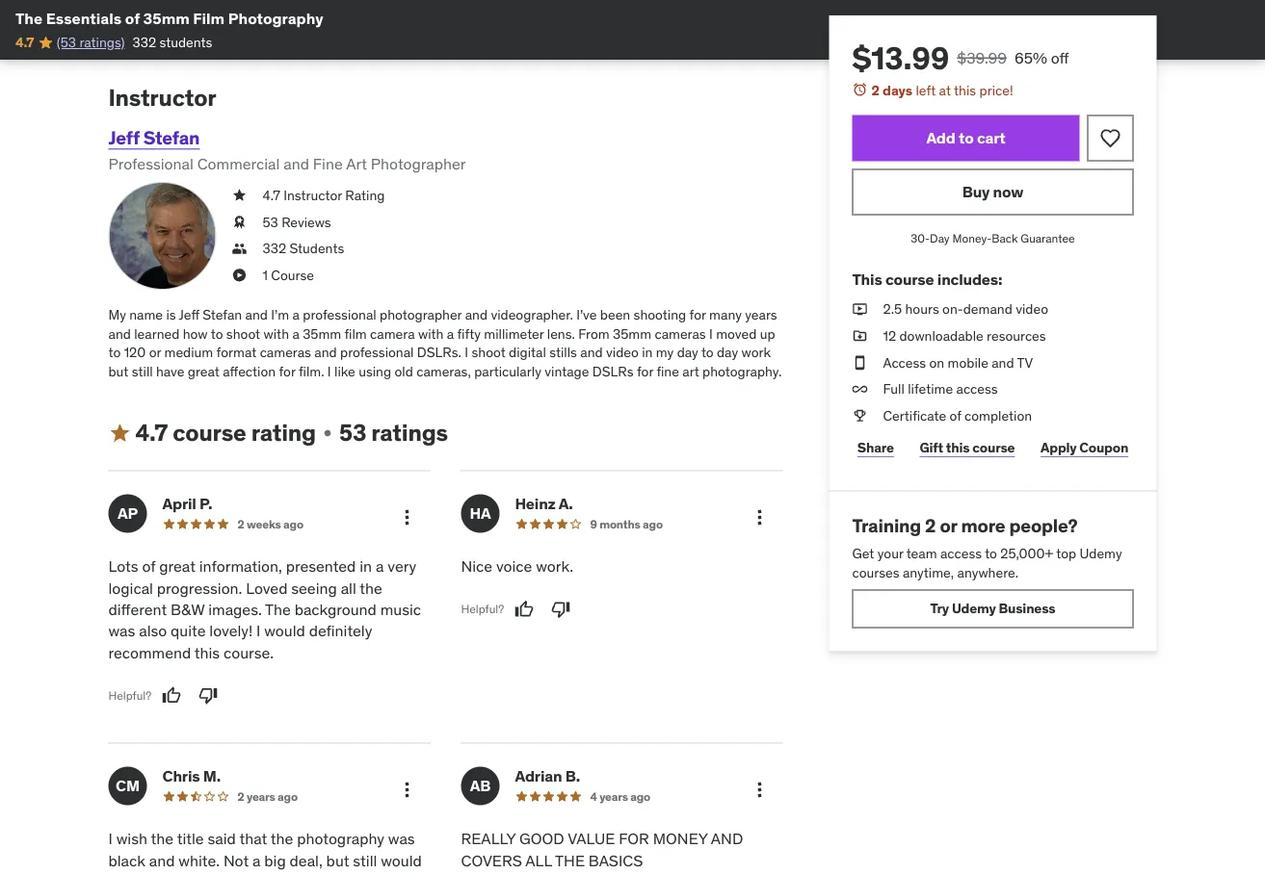 Task type: vqa. For each thing, say whether or not it's contained in the screenshot.
the middle BOOTCAMP
no



Task type: describe. For each thing, give the bounding box(es) containing it.
0 vertical spatial access
[[956, 381, 998, 398]]

but inside i wish the title said that the photography was black and white. not a big deal, but still would have been nice to know.
[[326, 851, 349, 871]]

medium image
[[108, 422, 132, 445]]

try udemy business link
[[852, 590, 1134, 629]]

jeff inside my name is jeff stefan and i'm a professional photographer and videographer. i've been shooting for many years and learned how to shoot with a 35mm film camera with a fifty millimeter lens. from 35mm cameras i moved up to 120 or medium format cameras and professional dslrs. i shoot digital stills and video in my day to day work but still have great affection for film. i like using old cameras, particularly vintage dslrs for fine art photography.
[[179, 306, 199, 324]]

to inside 'button'
[[959, 128, 974, 148]]

deal,
[[290, 851, 323, 871]]

0 vertical spatial cameras
[[655, 325, 706, 342]]

4.7 instructor rating
[[263, 187, 385, 204]]

my
[[656, 344, 674, 361]]

still inside i wish the title said that the photography was black and white. not a big deal, but still would have been nice to know.
[[353, 851, 377, 871]]

from
[[578, 325, 610, 342]]

the essentials of 35mm film photography
[[15, 8, 323, 28]]

ago for a.
[[643, 517, 663, 532]]

nice voice work.
[[461, 557, 573, 577]]

and up fifty
[[465, 306, 488, 324]]

lens.
[[547, 325, 575, 342]]

add
[[926, 128, 956, 148]]

would inside lots of great information, presented in a very logical progression.  loved seeing all the different b&w images.  the background music was also quite lovely!  i would definitely recommend this course.
[[264, 622, 305, 641]]

adrian b.
[[515, 766, 580, 786]]

how
[[183, 325, 208, 342]]

mark review by april p. as unhelpful image
[[199, 687, 218, 706]]

this inside lots of great information, presented in a very logical progression.  loved seeing all the different b&w images.  the background music was also quite lovely!  i would definitely recommend this course.
[[194, 643, 220, 663]]

your
[[878, 545, 904, 563]]

or inside the training 2 or more people? get your team access to 25,000+ top udemy courses anytime, anywhere.
[[940, 514, 957, 537]]

affection
[[223, 363, 276, 380]]

demand
[[963, 301, 1013, 318]]

now
[[993, 182, 1024, 202]]

title
[[177, 830, 204, 849]]

includes:
[[937, 269, 1002, 289]]

months
[[600, 517, 640, 532]]

m.
[[203, 766, 221, 786]]

buy now
[[962, 182, 1024, 202]]

additional actions for review by adrian b. image
[[748, 779, 771, 802]]

april p.
[[162, 494, 212, 514]]

and down my
[[108, 325, 131, 342]]

fine
[[657, 363, 679, 380]]

film.
[[299, 363, 324, 380]]

fine
[[313, 154, 343, 173]]

jeff inside jeff stefan professional commercial and fine art photographer
[[108, 126, 139, 149]]

very
[[388, 557, 416, 577]]

rating
[[251, 419, 316, 448]]

been inside my name is jeff stefan and i'm a professional photographer and videographer. i've been shooting for many years and learned how to shoot with a 35mm film camera with a fifty millimeter lens. from 35mm cameras i moved up to 120 or medium format cameras and professional dslrs. i shoot digital stills and video in my day to day work but still have great affection for film. i like using old cameras, particularly vintage dslrs for fine art photography.
[[600, 306, 630, 324]]

years inside my name is jeff stefan and i'm a professional photographer and videographer. i've been shooting for many years and learned how to shoot with a 35mm film camera with a fifty millimeter lens. from 35mm cameras i moved up to 120 or medium format cameras and professional dslrs. i shoot digital stills and video in my day to day work but still have great affection for film. i like using old cameras, particularly vintage dslrs for fine art photography.
[[745, 306, 777, 324]]

jeff stefan professional commercial and fine art photographer
[[108, 126, 466, 173]]

work
[[741, 344, 771, 361]]

a up film.
[[292, 325, 299, 342]]

and inside jeff stefan professional commercial and fine art photographer
[[284, 154, 309, 173]]

and inside i wish the title said that the photography was black and white. not a big deal, but still would have been nice to know.
[[149, 851, 175, 871]]

heinz
[[515, 494, 556, 514]]

nice
[[183, 873, 212, 875]]

more
[[961, 514, 1005, 537]]

65%
[[1015, 48, 1047, 67]]

1 horizontal spatial instructor
[[284, 187, 342, 204]]

0 vertical spatial this
[[954, 81, 976, 99]]

ago for m.
[[278, 790, 298, 805]]

wishlist image
[[1099, 127, 1122, 150]]

course
[[271, 266, 314, 284]]

still inside my name is jeff stefan and i'm a professional photographer and videographer. i've been shooting for many years and learned how to shoot with a 35mm film camera with a fifty millimeter lens. from 35mm cameras i moved up to 120 or medium format cameras and professional dslrs. i shoot digital stills and video in my day to day work but still have great affection for film. i like using old cameras, particularly vintage dslrs for fine art photography.
[[132, 363, 153, 380]]

know.
[[233, 873, 273, 875]]

anywhere.
[[957, 564, 1019, 582]]

up
[[760, 325, 775, 342]]

great inside my name is jeff stefan and i'm a professional photographer and videographer. i've been shooting for many years and learned how to shoot with a 35mm film camera with a fifty millimeter lens. from 35mm cameras i moved up to 120 or medium format cameras and professional dslrs. i shoot digital stills and video in my day to day work but still have great affection for film. i like using old cameras, particularly vintage dslrs for fine art photography.
[[188, 363, 220, 380]]

to left 120 at the left
[[108, 344, 121, 361]]

video inside my name is jeff stefan and i'm a professional photographer and videographer. i've been shooting for many years and learned how to shoot with a 35mm film camera with a fifty millimeter lens. from 35mm cameras i moved up to 120 or medium format cameras and professional dslrs. i shoot digital stills and video in my day to day work but still have great affection for film. i like using old cameras, particularly vintage dslrs for fine art photography.
[[606, 344, 639, 361]]

my name is jeff stefan and i'm a professional photographer and videographer. i've been shooting for many years and learned how to shoot with a 35mm film camera with a fifty millimeter lens. from 35mm cameras i moved up to 120 or medium format cameras and professional dslrs. i shoot digital stills and video in my day to day work but still have great affection for film. i like using old cameras, particularly vintage dslrs for fine art photography.
[[108, 306, 782, 380]]

course for 4.7
[[173, 419, 246, 448]]

(53
[[57, 34, 76, 51]]

learned
[[134, 325, 180, 342]]

and up film.
[[314, 344, 337, 361]]

professional
[[108, 154, 194, 173]]

to up photography.
[[701, 344, 714, 361]]

years for adrian b.
[[600, 790, 628, 805]]

millimeter
[[484, 325, 544, 342]]

additional actions for review by heinz a. image
[[748, 506, 771, 529]]

xsmall image for 53
[[232, 213, 247, 232]]

4
[[590, 790, 597, 805]]

a.
[[559, 494, 573, 514]]

b.
[[565, 766, 580, 786]]

have inside i wish the title said that the photography was black and white. not a big deal, but still would have been nice to know.
[[108, 873, 141, 875]]

film
[[193, 8, 225, 28]]

the inside lots of great information, presented in a very logical progression.  loved seeing all the different b&w images.  the background music was also quite lovely!  i would definitely recommend this course.
[[360, 578, 382, 598]]

i wish the title said that the photography was black and white. not a big deal, but still would have been nice to know.
[[108, 830, 422, 875]]

xsmall image for 1 course
[[232, 266, 247, 285]]

0 vertical spatial of
[[125, 8, 140, 28]]

xsmall image for 4.7
[[232, 186, 247, 205]]

dslrs.
[[417, 344, 462, 361]]

chris
[[162, 766, 200, 786]]

332 for 332 students
[[263, 240, 286, 257]]

vintage
[[545, 363, 589, 380]]

additional actions for review by april p. image
[[396, 506, 419, 529]]

business
[[999, 600, 1056, 618]]

udemy inside the training 2 or more people? get your team access to 25,000+ top udemy courses anytime, anywhere.
[[1080, 545, 1122, 563]]

digital
[[509, 344, 546, 361]]

1 horizontal spatial 35mm
[[303, 325, 341, 342]]

1 course
[[263, 266, 314, 284]]

2 horizontal spatial course
[[973, 440, 1015, 457]]

4 years ago
[[590, 790, 650, 805]]

1 horizontal spatial the
[[271, 830, 293, 849]]

in inside my name is jeff stefan and i'm a professional photographer and videographer. i've been shooting for many years and learned how to shoot with a 35mm film camera with a fifty millimeter lens. from 35mm cameras i moved up to 120 or medium format cameras and professional dslrs. i shoot digital stills and video in my day to day work but still have great affection for film. i like using old cameras, particularly vintage dslrs for fine art photography.
[[642, 344, 653, 361]]

ago for p.
[[283, 517, 303, 532]]

1 day from the left
[[677, 344, 698, 361]]

like
[[334, 363, 355, 380]]

i've
[[576, 306, 597, 324]]

ap
[[118, 504, 138, 524]]

and left tv
[[992, 354, 1014, 371]]

2 with from the left
[[418, 325, 444, 342]]

xsmall image for full
[[852, 380, 868, 399]]

format
[[216, 344, 257, 361]]

would inside i wish the title said that the photography was black and white. not a big deal, but still would have been nice to know.
[[381, 851, 422, 871]]

access on mobile and tv
[[883, 354, 1033, 371]]

my
[[108, 306, 126, 324]]

1 vertical spatial cameras
[[260, 344, 311, 361]]

resources
[[987, 327, 1046, 345]]

reviews
[[282, 213, 331, 231]]

but inside my name is jeff stefan and i'm a professional photographer and videographer. i've been shooting for many years and learned how to shoot with a 35mm film camera with a fifty millimeter lens. from 35mm cameras i moved up to 120 or medium format cameras and professional dslrs. i shoot digital stills and video in my day to day work but still have great affection for film. i like using old cameras, particularly vintage dslrs for fine art photography.
[[108, 363, 129, 380]]

or inside my name is jeff stefan and i'm a professional photographer and videographer. i've been shooting for many years and learned how to shoot with a 35mm film camera with a fifty millimeter lens. from 35mm cameras i moved up to 120 or medium format cameras and professional dslrs. i shoot digital stills and video in my day to day work but still have great affection for film. i like using old cameras, particularly vintage dslrs for fine art photography.
[[149, 344, 161, 361]]

wish
[[116, 830, 147, 849]]

using
[[359, 363, 391, 380]]

xsmall image for 2.5 hours on-demand video
[[852, 300, 868, 319]]

completion
[[965, 407, 1032, 424]]

students
[[290, 240, 344, 257]]

ago for b.
[[630, 790, 650, 805]]

stefan inside my name is jeff stefan and i'm a professional photographer and videographer. i've been shooting for many years and learned how to shoot with a 35mm film camera with a fifty millimeter lens. from 35mm cameras i moved up to 120 or medium format cameras and professional dslrs. i shoot digital stills and video in my day to day work but still have great affection for film. i like using old cameras, particularly vintage dslrs for fine art photography.
[[203, 306, 242, 324]]

332 for 332 students
[[133, 34, 156, 51]]

p.
[[200, 494, 212, 514]]

additional actions for review by chris m. image
[[396, 779, 419, 802]]

share
[[857, 440, 894, 457]]

25,000+
[[1001, 545, 1053, 563]]

apply coupon
[[1041, 440, 1129, 457]]

great inside lots of great information, presented in a very logical progression.  loved seeing all the different b&w images.  the background music was also quite lovely!  i would definitely recommend this course.
[[159, 557, 196, 577]]

53 for 53 reviews
[[263, 213, 278, 231]]

4.7 for 4.7 instructor rating
[[263, 187, 280, 204]]

mark review by heinz a. as unhelpful image
[[551, 600, 571, 619]]

all
[[525, 851, 552, 871]]

a left fifty
[[447, 325, 454, 342]]

xsmall image for access
[[852, 353, 868, 372]]

and
[[711, 830, 743, 849]]

photography.
[[703, 363, 782, 380]]

and left i'm
[[245, 306, 268, 324]]

stefan inside jeff stefan professional commercial and fine art photographer
[[143, 126, 200, 149]]

1 vertical spatial this
[[946, 440, 970, 457]]

adrian
[[515, 766, 562, 786]]

on
[[929, 354, 945, 371]]

work.
[[536, 557, 573, 577]]

to right "how"
[[211, 325, 223, 342]]



Task type: locate. For each thing, give the bounding box(es) containing it.
have down black
[[108, 873, 141, 875]]

add to cart
[[926, 128, 1006, 148]]

332
[[133, 34, 156, 51], [263, 240, 286, 257]]

2 horizontal spatial the
[[360, 578, 382, 598]]

2 horizontal spatial 4.7
[[263, 187, 280, 204]]

i
[[709, 325, 713, 342], [465, 344, 468, 361], [328, 363, 331, 380], [256, 622, 261, 641], [108, 830, 113, 849]]

0 vertical spatial 53
[[263, 213, 278, 231]]

1 vertical spatial helpful?
[[108, 689, 151, 703]]

i left wish
[[108, 830, 113, 849]]

of up 332 students
[[125, 8, 140, 28]]

photography
[[228, 8, 323, 28]]

to inside the training 2 or more people? get your team access to 25,000+ top udemy courses anytime, anywhere.
[[985, 545, 997, 563]]

for left film.
[[279, 363, 295, 380]]

training
[[852, 514, 921, 537]]

great
[[188, 363, 220, 380], [159, 557, 196, 577]]

1 vertical spatial would
[[381, 851, 422, 871]]

of right the lots
[[142, 557, 155, 577]]

black
[[108, 851, 145, 871]]

1 vertical spatial the
[[265, 600, 291, 620]]

to left cart
[[959, 128, 974, 148]]

xsmall image left 12
[[852, 327, 868, 346]]

try
[[930, 600, 949, 618]]

helpful? for nice voice work.
[[461, 602, 504, 617]]

0 vertical spatial the
[[15, 8, 42, 28]]

instructor up jeff stefan link
[[108, 83, 216, 112]]

guarantee
[[1021, 231, 1075, 246]]

b&w
[[171, 600, 205, 620]]

2 left weeks
[[238, 517, 244, 532]]

1 vertical spatial been
[[145, 873, 179, 875]]

access
[[956, 381, 998, 398], [940, 545, 982, 563]]

courses
[[852, 564, 900, 582]]

to inside i wish the title said that the photography was black and white. not a big deal, but still would have been nice to know.
[[215, 873, 229, 875]]

9 months ago
[[590, 517, 663, 532]]

been left nice
[[145, 873, 179, 875]]

xsmall image left 53 reviews
[[232, 213, 247, 232]]

progression.
[[157, 578, 242, 598]]

still down photography
[[353, 851, 377, 871]]

1 with from the left
[[264, 325, 289, 342]]

9
[[590, 517, 597, 532]]

1 horizontal spatial shoot
[[472, 344, 506, 361]]

0 vertical spatial but
[[108, 363, 129, 380]]

cameras up film.
[[260, 344, 311, 361]]

many
[[709, 306, 742, 324]]

been
[[600, 306, 630, 324], [145, 873, 179, 875]]

to up anywhere.
[[985, 545, 997, 563]]

training 2 or more people? get your team access to 25,000+ top udemy courses anytime, anywhere.
[[852, 514, 1122, 582]]

day up the art
[[677, 344, 698, 361]]

2 horizontal spatial of
[[950, 407, 961, 424]]

professional up using
[[340, 344, 414, 361]]

would up "course."
[[264, 622, 305, 641]]

2 inside the training 2 or more people? get your team access to 25,000+ top udemy courses anytime, anywhere.
[[925, 514, 936, 537]]

1 horizontal spatial for
[[637, 363, 653, 380]]

0 horizontal spatial 332
[[133, 34, 156, 51]]

buy now button
[[852, 169, 1134, 215]]

cameras up my
[[655, 325, 706, 342]]

april
[[162, 494, 196, 514]]

was down additional actions for review by chris m. image
[[388, 830, 415, 849]]

1 vertical spatial 4.7
[[263, 187, 280, 204]]

xsmall image left 1 at the left of the page
[[232, 266, 247, 285]]

downloadable
[[900, 327, 984, 345]]

53 left ratings
[[339, 419, 366, 448]]

2 vertical spatial 4.7
[[135, 419, 168, 448]]

stefan up professional
[[143, 126, 200, 149]]

team
[[907, 545, 937, 563]]

0 horizontal spatial 35mm
[[143, 8, 190, 28]]

for
[[619, 830, 649, 849]]

information,
[[199, 557, 282, 577]]

mark review by heinz a. as helpful image
[[515, 600, 534, 619]]

1 vertical spatial still
[[353, 851, 377, 871]]

stills
[[549, 344, 577, 361]]

helpful?
[[461, 602, 504, 617], [108, 689, 151, 703]]

music
[[380, 600, 421, 620]]

was inside lots of great information, presented in a very logical progression.  loved seeing all the different b&w images.  the background music was also quite lovely!  i would definitely recommend this course.
[[108, 622, 135, 641]]

years up that
[[247, 790, 275, 805]]

1 horizontal spatial in
[[642, 344, 653, 361]]

1 horizontal spatial the
[[265, 600, 291, 620]]

0 horizontal spatial video
[[606, 344, 639, 361]]

0 vertical spatial jeff
[[108, 126, 139, 149]]

0 vertical spatial stefan
[[143, 126, 200, 149]]

332 students
[[263, 240, 344, 257]]

1 horizontal spatial of
[[142, 557, 155, 577]]

1 horizontal spatial day
[[717, 344, 738, 361]]

with down i'm
[[264, 325, 289, 342]]

shoot up particularly
[[472, 344, 506, 361]]

access up anywhere.
[[940, 545, 982, 563]]

i down 'many'
[[709, 325, 713, 342]]

xsmall image right rating
[[320, 426, 335, 441]]

course up hours
[[886, 269, 934, 289]]

i inside i wish the title said that the photography was black and white. not a big deal, but still would have been nice to know.
[[108, 830, 113, 849]]

1 vertical spatial video
[[606, 344, 639, 361]]

recommend
[[108, 643, 191, 663]]

not
[[224, 851, 249, 871]]

udemy right the top on the right of the page
[[1080, 545, 1122, 563]]

1 vertical spatial jeff
[[179, 306, 199, 324]]

53
[[263, 213, 278, 231], [339, 419, 366, 448]]

1 horizontal spatial 53
[[339, 419, 366, 448]]

53 left reviews
[[263, 213, 278, 231]]

0 horizontal spatial the
[[15, 8, 42, 28]]

1 vertical spatial of
[[950, 407, 961, 424]]

1 vertical spatial 332
[[263, 240, 286, 257]]

2 right the alarm icon
[[872, 81, 880, 99]]

of inside lots of great information, presented in a very logical progression.  loved seeing all the different b&w images.  the background music was also quite lovely!  i would definitely recommend this course.
[[142, 557, 155, 577]]

years up the up
[[745, 306, 777, 324]]

a up know.
[[252, 851, 261, 871]]

1 horizontal spatial been
[[600, 306, 630, 324]]

0 horizontal spatial was
[[108, 622, 135, 641]]

xsmall image left the access
[[852, 353, 868, 372]]

shoot up 'format'
[[226, 325, 260, 342]]

years for chris m.
[[247, 790, 275, 805]]

1 vertical spatial instructor
[[284, 187, 342, 204]]

ha
[[470, 504, 491, 524]]

0 horizontal spatial 4.7
[[15, 34, 34, 51]]

xsmall image for certificate
[[852, 407, 868, 426]]

and down from
[[580, 344, 603, 361]]

the left the title
[[151, 830, 174, 849]]

cameras
[[655, 325, 706, 342], [260, 344, 311, 361]]

0 horizontal spatial in
[[360, 557, 372, 577]]

4.7 for 4.7
[[15, 34, 34, 51]]

also
[[139, 622, 167, 641]]

0 vertical spatial have
[[156, 363, 185, 380]]

day
[[677, 344, 698, 361], [717, 344, 738, 361]]

53 for 53 ratings
[[339, 419, 366, 448]]

53 reviews
[[263, 213, 331, 231]]

the down the loved
[[265, 600, 291, 620]]

1 vertical spatial shoot
[[472, 344, 506, 361]]

0 horizontal spatial or
[[149, 344, 161, 361]]

rating
[[345, 187, 385, 204]]

in inside lots of great information, presented in a very logical progression.  loved seeing all the different b&w images.  the background music was also quite lovely!  i would definitely recommend this course.
[[360, 557, 372, 577]]

332 up 1 at the left of the page
[[263, 240, 286, 257]]

1 vertical spatial professional
[[340, 344, 414, 361]]

1 horizontal spatial would
[[381, 851, 422, 871]]

buy
[[962, 182, 990, 202]]

medium
[[164, 344, 213, 361]]

good
[[519, 830, 564, 849]]

been inside i wish the title said that the photography was black and white. not a big deal, but still would have been nice to know.
[[145, 873, 179, 875]]

certificate of completion
[[883, 407, 1032, 424]]

a inside i wish the title said that the photography was black and white. not a big deal, but still would have been nice to know.
[[252, 851, 261, 871]]

i inside lots of great information, presented in a very logical progression.  loved seeing all the different b&w images.  the background music was also quite lovely!  i would definitely recommend this course.
[[256, 622, 261, 641]]

jeff stefan image
[[108, 182, 216, 290]]

xsmall image left 332 students on the top left
[[232, 239, 247, 258]]

i down fifty
[[465, 344, 468, 361]]

jeff right is
[[179, 306, 199, 324]]

xsmall image for 12 downloadable resources
[[852, 327, 868, 346]]

0 vertical spatial video
[[1016, 301, 1048, 318]]

instructor
[[108, 83, 216, 112], [284, 187, 342, 204]]

mark review by april p. as helpful image
[[162, 687, 181, 706]]

money
[[653, 830, 708, 849]]

0 horizontal spatial years
[[247, 790, 275, 805]]

0 horizontal spatial day
[[677, 344, 698, 361]]

xsmall image
[[232, 186, 247, 205], [232, 213, 247, 232], [852, 353, 868, 372], [852, 380, 868, 399], [852, 407, 868, 426]]

$39.99
[[957, 48, 1007, 67]]

but down 120 at the left
[[108, 363, 129, 380]]

1 horizontal spatial but
[[326, 851, 349, 871]]

2 horizontal spatial for
[[690, 306, 706, 324]]

the up big
[[271, 830, 293, 849]]

0 horizontal spatial cameras
[[260, 344, 311, 361]]

essentials
[[46, 8, 122, 28]]

fifty
[[457, 325, 481, 342]]

day down moved
[[717, 344, 738, 361]]

i left "like" on the top left
[[328, 363, 331, 380]]

0 vertical spatial instructor
[[108, 83, 216, 112]]

lots of great information, presented in a very logical progression.  loved seeing all the different b&w images.  the background music was also quite lovely!  i would definitely recommend this course.
[[108, 557, 421, 663]]

jeff stefan link
[[108, 126, 200, 149]]

have inside my name is jeff stefan and i'm a professional photographer and videographer. i've been shooting for many years and learned how to shoot with a 35mm film camera with a fifty millimeter lens. from 35mm cameras i moved up to 120 or medium format cameras and professional dslrs. i shoot digital stills and video in my day to day work but still have great affection for film. i like using old cameras, particularly vintage dslrs for fine art photography.
[[156, 363, 185, 380]]

1 vertical spatial 53
[[339, 419, 366, 448]]

2 horizontal spatial years
[[745, 306, 777, 324]]

a left very
[[376, 557, 384, 577]]

1 horizontal spatial jeff
[[179, 306, 199, 324]]

4.7 up 53 reviews
[[263, 187, 280, 204]]

2.5
[[883, 301, 902, 318]]

35mm left film
[[303, 325, 341, 342]]

0 vertical spatial great
[[188, 363, 220, 380]]

0 horizontal spatial have
[[108, 873, 141, 875]]

cameras,
[[416, 363, 471, 380]]

cart
[[977, 128, 1006, 148]]

xsmall image for 332 students
[[232, 239, 247, 258]]

ago right months
[[643, 517, 663, 532]]

0 vertical spatial professional
[[303, 306, 377, 324]]

stefan
[[143, 126, 200, 149], [203, 306, 242, 324]]

1 horizontal spatial 4.7
[[135, 419, 168, 448]]

instructor up reviews
[[284, 187, 342, 204]]

certificate
[[883, 407, 946, 424]]

course
[[886, 269, 934, 289], [173, 419, 246, 448], [973, 440, 1015, 457]]

1 horizontal spatial still
[[353, 851, 377, 871]]

ago up for
[[630, 790, 650, 805]]

in left my
[[642, 344, 653, 361]]

nice
[[461, 557, 492, 577]]

1 horizontal spatial 332
[[263, 240, 286, 257]]

1 horizontal spatial stefan
[[203, 306, 242, 324]]

0 horizontal spatial stefan
[[143, 126, 200, 149]]

2 for 2 years ago
[[238, 790, 244, 805]]

1 vertical spatial or
[[940, 514, 957, 537]]

in left very
[[360, 557, 372, 577]]

alarm image
[[852, 82, 868, 97]]

$13.99
[[852, 39, 949, 77]]

of for lots of great information, presented in a very logical progression.  loved seeing all the different b&w images.  the background music was also quite lovely!  i would definitely recommend this course.
[[142, 557, 155, 577]]

access inside the training 2 or more people? get your team access to 25,000+ top udemy courses anytime, anywhere.
[[940, 545, 982, 563]]

logical
[[108, 578, 153, 598]]

1 vertical spatial udemy
[[952, 600, 996, 618]]

was down different at the bottom left of page
[[108, 622, 135, 641]]

4.7 course rating
[[135, 419, 316, 448]]

2 horizontal spatial 35mm
[[613, 325, 651, 342]]

helpful? left mark review by april p. as helpful image
[[108, 689, 151, 703]]

0 horizontal spatial with
[[264, 325, 289, 342]]

the
[[360, 578, 382, 598], [151, 830, 174, 849], [271, 830, 293, 849]]

1 horizontal spatial years
[[600, 790, 628, 805]]

the
[[555, 851, 585, 871]]

0 horizontal spatial would
[[264, 622, 305, 641]]

for left fine
[[637, 363, 653, 380]]

a right i'm
[[292, 306, 300, 324]]

1 horizontal spatial with
[[418, 325, 444, 342]]

xsmall image up the share
[[852, 407, 868, 426]]

xsmall image
[[232, 239, 247, 258], [232, 266, 247, 285], [852, 300, 868, 319], [852, 327, 868, 346], [320, 426, 335, 441]]

would
[[264, 622, 305, 641], [381, 851, 422, 871]]

1 vertical spatial have
[[108, 873, 141, 875]]

and right black
[[149, 851, 175, 871]]

white.
[[179, 851, 220, 871]]

0 horizontal spatial for
[[279, 363, 295, 380]]

1 horizontal spatial course
[[886, 269, 934, 289]]

film
[[345, 325, 367, 342]]

jeff up professional
[[108, 126, 139, 149]]

1 horizontal spatial video
[[1016, 301, 1048, 318]]

0 horizontal spatial course
[[173, 419, 246, 448]]

or left the more
[[940, 514, 957, 537]]

camera
[[370, 325, 415, 342]]

2 for 2 days left at this price!
[[872, 81, 880, 99]]

12 downloadable resources
[[883, 327, 1046, 345]]

1 vertical spatial stefan
[[203, 306, 242, 324]]

but down photography
[[326, 851, 349, 871]]

332 down the essentials of 35mm film photography
[[133, 34, 156, 51]]

0 horizontal spatial instructor
[[108, 83, 216, 112]]

with up dslrs.
[[418, 325, 444, 342]]

get
[[852, 545, 874, 563]]

xsmall image left full
[[852, 380, 868, 399]]

share button
[[852, 429, 899, 468]]

of down full lifetime access
[[950, 407, 961, 424]]

lifetime
[[908, 381, 953, 398]]

great down medium
[[188, 363, 220, 380]]

i up "course."
[[256, 622, 261, 641]]

of for certificate of completion
[[950, 407, 961, 424]]

0 vertical spatial still
[[132, 363, 153, 380]]

the left essentials
[[15, 8, 42, 28]]

1 horizontal spatial was
[[388, 830, 415, 849]]

4.7 right medium icon
[[135, 419, 168, 448]]

coupon
[[1080, 440, 1129, 457]]

2 for 2 weeks ago
[[238, 517, 244, 532]]

that
[[239, 830, 267, 849]]

different
[[108, 600, 167, 620]]

0 horizontal spatial jeff
[[108, 126, 139, 149]]

chris m.
[[162, 766, 221, 786]]

full
[[883, 381, 905, 398]]

ago right weeks
[[283, 517, 303, 532]]

this right at
[[954, 81, 976, 99]]

background
[[295, 600, 377, 620]]

lots
[[108, 557, 138, 577]]

2 up 'team'
[[925, 514, 936, 537]]

35mm down the shooting
[[613, 325, 651, 342]]

0 vertical spatial was
[[108, 622, 135, 641]]

cm
[[116, 777, 140, 796]]

the inside lots of great information, presented in a very logical progression.  loved seeing all the different b&w images.  the background music was also quite lovely!  i would definitely recommend this course.
[[265, 600, 291, 620]]

0 vertical spatial 4.7
[[15, 34, 34, 51]]

4.7 left '(53'
[[15, 34, 34, 51]]

this right gift
[[946, 440, 970, 457]]

0 horizontal spatial been
[[145, 873, 179, 875]]

2 up that
[[238, 790, 244, 805]]

0 vertical spatial would
[[264, 622, 305, 641]]

0 horizontal spatial the
[[151, 830, 174, 849]]

years right 4
[[600, 790, 628, 805]]

covers
[[461, 851, 522, 871]]

$13.99 $39.99 65% off
[[852, 39, 1069, 77]]

2 vertical spatial this
[[194, 643, 220, 663]]

1 horizontal spatial cameras
[[655, 325, 706, 342]]

1
[[263, 266, 268, 284]]

0 vertical spatial been
[[600, 306, 630, 324]]

video up dslrs
[[606, 344, 639, 361]]

1 horizontal spatial or
[[940, 514, 957, 537]]

this down quite
[[194, 643, 220, 663]]

2 day from the left
[[717, 344, 738, 361]]

1 horizontal spatial helpful?
[[461, 602, 504, 617]]

for
[[690, 306, 706, 324], [279, 363, 295, 380], [637, 363, 653, 380]]

1 vertical spatial great
[[159, 557, 196, 577]]

have down medium
[[156, 363, 185, 380]]

or down learned
[[149, 344, 161, 361]]

name
[[129, 306, 163, 324]]

2 weeks ago
[[238, 517, 303, 532]]

helpful? left mark review by heinz a. as helpful icon
[[461, 602, 504, 617]]

0 vertical spatial in
[[642, 344, 653, 361]]

stefan up "how"
[[203, 306, 242, 324]]

0 vertical spatial shoot
[[226, 325, 260, 342]]

35mm up 332 students
[[143, 8, 190, 28]]

been up from
[[600, 306, 630, 324]]

helpful? for lots of great information, presented in a very logical progression.  loved seeing all the different b&w images.  the background music was also quite lovely!  i would definitely recommend this course.
[[108, 689, 151, 703]]

weeks
[[247, 517, 281, 532]]

of
[[125, 8, 140, 28], [950, 407, 961, 424], [142, 557, 155, 577]]

1 vertical spatial access
[[940, 545, 982, 563]]

4.7 for 4.7 course rating
[[135, 419, 168, 448]]

great up progression.
[[159, 557, 196, 577]]

video up resources at the right top of the page
[[1016, 301, 1048, 318]]

1 horizontal spatial udemy
[[1080, 545, 1122, 563]]

people?
[[1009, 514, 1078, 537]]

0 horizontal spatial shoot
[[226, 325, 260, 342]]

left
[[916, 81, 936, 99]]

course for this
[[886, 269, 934, 289]]

1 vertical spatial was
[[388, 830, 415, 849]]

a inside lots of great information, presented in a very logical progression.  loved seeing all the different b&w images.  the background music was also quite lovely!  i would definitely recommend this course.
[[376, 557, 384, 577]]

was inside i wish the title said that the photography was black and white. not a big deal, but still would have been nice to know.
[[388, 830, 415, 849]]

xsmall image down the this at the right top
[[852, 300, 868, 319]]



